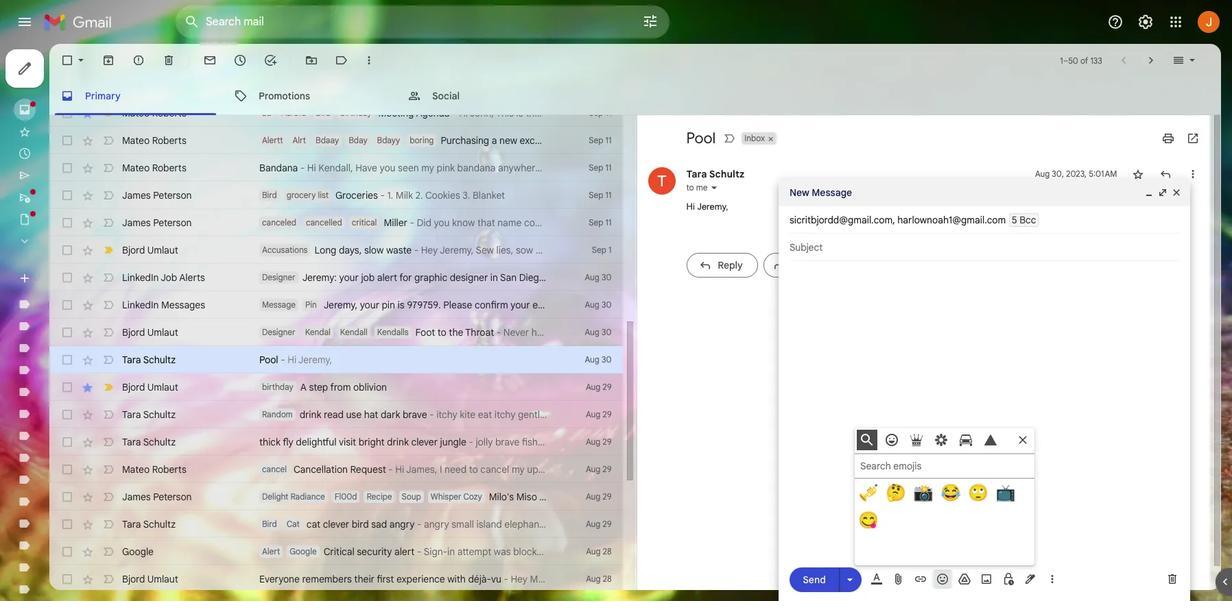 Task type: vqa. For each thing, say whether or not it's contained in the screenshot.
THE 28 for Critical security alert
yes



Task type: describe. For each thing, give the bounding box(es) containing it.
aug for 5th row from the bottom of the pool main content
[[586, 464, 600, 475]]

jeremy, down show details image
[[697, 202, 728, 212]]

discard draft ‪(⌘⇧d)‬ image
[[1166, 573, 1179, 587]]

advanced search options image
[[637, 8, 664, 35]]

address
[[558, 299, 593, 311]]

2 horizontal spatial your
[[511, 299, 530, 311]]

alert
[[262, 547, 280, 557]]

cat
[[307, 519, 320, 531]]

united
[[596, 272, 624, 284]]

aug 30 for foot to the throat
[[585, 327, 612, 338]]

Not starred checkbox
[[1131, 167, 1145, 181]]

new
[[499, 134, 517, 147]]

designer for designer
[[262, 327, 295, 338]]

pool for pool - hi jeremy,
[[259, 354, 278, 366]]

excavator
[[520, 134, 562, 147]]

29 for random drink read use hat dark brave -
[[603, 410, 612, 420]]

purchasing a new excavator
[[441, 134, 562, 147]]

- right jungle
[[469, 436, 473, 449]]

for
[[399, 272, 412, 284]]

hate
[[536, 244, 555, 257]]

aug 28 for -
[[586, 574, 612, 585]]

agenda
[[416, 107, 450, 119]]

3 peterson from the top
[[153, 491, 192, 504]]

13 row from the top
[[49, 429, 623, 456]]

move to image
[[305, 54, 318, 67]]

miller
[[384, 217, 407, 229]]

2 sep 11 from the top
[[589, 135, 612, 145]]

aug 30 for jeremy: your job alert for graphic designer in san diego, california, united states has been created
[[585, 272, 612, 283]]

0 horizontal spatial soup
[[402, 492, 421, 502]]

promotions
[[259, 90, 310, 102]]

bdaay
[[316, 135, 339, 145]]

4 30 from the top
[[602, 355, 612, 365]]

tab list containing primary
[[49, 77, 1221, 115]]

been
[[674, 272, 697, 284]]

0 vertical spatial alert
[[377, 272, 397, 284]]

james peterson for groceries
[[122, 189, 192, 202]]

aug for 6th row from the bottom of the pool main content
[[586, 437, 600, 447]]

toggle confidential mode image
[[1002, 573, 1015, 587]]

bandana
[[259, 162, 298, 174]]

primary tab
[[49, 77, 222, 115]]

social tab
[[397, 77, 569, 115]]

you
[[380, 162, 395, 174]]

14 row from the top
[[49, 456, 623, 484]]

canceled
[[262, 217, 296, 228]]

30 for jeremy: your job alert for graphic designer in san diego, california, united states has been created
[[602, 272, 612, 283]]

designer jeremy: your job alert for graphic designer in san diego, california, united states has been created
[[262, 272, 733, 284]]

gmail image
[[44, 8, 119, 36]]

send
[[803, 574, 826, 586]]

insert emoji ‪(⌘⇧2)‬ image
[[936, 573, 949, 587]]

dark
[[381, 409, 400, 421]]

29 for cancel cancellation request -
[[603, 464, 612, 475]]

4 bjord umlaut from the top
[[122, 574, 178, 586]]

thick fly delightful visit bright drink clever jungle -
[[259, 436, 476, 449]]

5 row from the top
[[49, 209, 623, 237]]

0 horizontal spatial google
[[122, 546, 154, 558]]

🤔 image
[[886, 484, 906, 503]]

0 horizontal spatial drink
[[300, 409, 321, 421]]

- right bandana
[[300, 162, 305, 174]]

9 row from the top
[[49, 319, 623, 346]]

whisper
[[431, 492, 461, 502]]

1 vertical spatial drink
[[387, 436, 409, 449]]

has
[[657, 272, 672, 284]]

roberts for cancellation request
[[152, 464, 186, 476]]

more send options image
[[843, 573, 857, 587]]

📺 image
[[996, 484, 1015, 503]]

18 row from the top
[[49, 566, 623, 593]]

4 bjord from the top
[[122, 574, 145, 586]]

pink
[[437, 162, 455, 174]]

kendall,
[[319, 162, 353, 174]]

kendal
[[305, 327, 331, 338]]

📸 image
[[914, 484, 933, 503]]

aug for row containing linkedin job alerts
[[585, 272, 600, 283]]

the
[[449, 327, 463, 339]]

1.
[[387, 189, 393, 202]]

designer
[[450, 272, 488, 284]]

schultz for cat clever bird sad angry
[[143, 519, 176, 531]]

row containing linkedin job alerts
[[49, 264, 733, 292]]

aug 29 for cat clever bird sad angry -
[[586, 519, 612, 530]]

1 row from the top
[[49, 99, 623, 127]]

job
[[361, 272, 375, 284]]

sep 11 for birthday meeting agenda -
[[589, 108, 612, 118]]

sicritbjordd@gmail.com ,
[[790, 214, 898, 226]]

jeremy, up the step
[[298, 354, 332, 366]]

birthday a step from oblivion
[[262, 381, 387, 394]]

tara schultz for -
[[122, 436, 176, 449]]

attach files image
[[892, 573, 906, 587]]

mateo roberts for meeting agenda
[[122, 107, 186, 119]]

experience
[[396, 574, 445, 586]]

3 roberts from the top
[[152, 162, 186, 174]]

979759.
[[407, 299, 441, 311]]

please
[[443, 299, 472, 311]]

new
[[790, 187, 809, 199]]

visit
[[339, 436, 356, 449]]

sow
[[516, 244, 533, 257]]

a
[[300, 381, 307, 394]]

sep for groceries - 1. milk 2. cookies 3. blanket
[[589, 190, 603, 200]]

sep for birthday meeting agenda -
[[589, 108, 603, 118]]

inbox
[[744, 133, 765, 143]]

insert signature image
[[1024, 573, 1037, 587]]

milo's
[[489, 491, 514, 504]]

seen
[[398, 162, 419, 174]]

cancelled
[[306, 217, 342, 228]]

snooze image
[[233, 54, 247, 67]]

sew
[[476, 244, 494, 257]]

11 for groceries - 1. milk 2. cookies 3. blanket
[[605, 190, 612, 200]]

mateo roberts for cancellation request
[[122, 464, 186, 476]]

0 horizontal spatial your
[[339, 272, 359, 284]]

😂 image
[[941, 484, 960, 503]]

birthday meeting agenda -
[[340, 107, 459, 119]]

mateo for purchasing a new excavator
[[122, 134, 150, 147]]

cancel cancellation request -
[[262, 464, 395, 476]]

to inside row
[[438, 327, 446, 339]]

déjà-
[[468, 574, 491, 586]]

4 umlaut from the top
[[147, 574, 178, 586]]

bandana
[[457, 162, 496, 174]]

alertt
[[262, 135, 283, 145]]

best,
[[548, 162, 570, 174]]

jungle
[[440, 436, 466, 449]]

🙄 image
[[969, 484, 988, 503]]

3 aug 29 from the top
[[586, 437, 612, 447]]

aug 30, 2023, 5:01 am
[[1035, 169, 1117, 179]]

tara for cat clever bird sad angry
[[122, 519, 141, 531]]

hey
[[421, 244, 438, 257]]

aug 28 for critical security alert
[[586, 547, 612, 557]]

cat clever bird sad angry -
[[307, 519, 424, 531]]

birthday for meeting
[[340, 108, 372, 118]]

0 horizontal spatial clever
[[323, 519, 349, 531]]

linkedin for linkedin messages
[[122, 299, 159, 311]]

aug 29 for cancel cancellation request -
[[586, 464, 612, 475]]

step
[[309, 381, 328, 394]]

support image
[[1107, 14, 1124, 30]]

created
[[699, 272, 733, 284]]

bandana - hi kendall, have you seen my pink bandana anywhere? best, mateo
[[259, 162, 600, 174]]

to me
[[686, 182, 708, 193]]

peterson for miller -
[[153, 217, 192, 229]]

sep 11 for miller -
[[589, 217, 612, 228]]

me
[[696, 182, 708, 193]]

bjord for foot
[[122, 327, 145, 339]]

older image
[[1144, 54, 1158, 67]]

3 mateo roberts from the top
[[122, 162, 186, 174]]

peterson for groceries - 1. milk 2. cookies 3. blanket
[[153, 189, 192, 202]]

umlaut for foot
[[147, 327, 178, 339]]

new message
[[790, 187, 852, 199]]

tara for drink read use hat dark brave
[[122, 409, 141, 421]]

radiance
[[291, 492, 325, 502]]

bjord for birthday
[[122, 381, 145, 394]]

- right "vu"
[[504, 574, 508, 586]]

aug for row containing google
[[586, 547, 601, 557]]

2023,
[[1066, 169, 1087, 179]]

hi for hi jeremy,
[[288, 354, 296, 366]]

james for groceries - 1. milk 2. cookies 3. blanket
[[122, 189, 151, 202]]

oblivion
[[353, 381, 387, 394]]

2.
[[415, 189, 423, 202]]

- down social
[[452, 107, 457, 119]]

pin
[[305, 300, 317, 310]]

aug for 7th row from the bottom of the pool main content
[[586, 410, 600, 420]]

insert photo image
[[980, 573, 993, 587]]

read
[[324, 409, 344, 421]]

30 for jeremy, your pin is 979759. please confirm your email address
[[602, 300, 612, 310]]

miso
[[516, 491, 537, 504]]

everyone remembers their first experience with déjà-vu -
[[259, 574, 511, 586]]

primary
[[85, 90, 121, 102]]

reply
[[718, 259, 743, 272]]

birthday for a
[[262, 382, 293, 392]]

saucy
[[539, 491, 566, 504]]

roberts for purchasing a new excavator
[[152, 134, 186, 147]]

mark as unread image
[[203, 54, 217, 67]]

accusations long days, slow waste - hey jeremy, sew lies, sow hate
[[262, 244, 555, 257]]

0 vertical spatial to
[[686, 182, 694, 193]]

😋 image
[[859, 511, 878, 530]]



Task type: locate. For each thing, give the bounding box(es) containing it.
alrt
[[293, 135, 306, 145]]

1 james from the top
[[122, 189, 151, 202]]

bjord
[[122, 244, 145, 257], [122, 327, 145, 339], [122, 381, 145, 394], [122, 574, 145, 586]]

0 vertical spatial peterson
[[153, 189, 192, 202]]

2 mateo roberts from the top
[[122, 134, 186, 147]]

random drink read use hat dark brave -
[[262, 409, 436, 421]]

row down pin
[[49, 319, 623, 346]]

2 vertical spatial hi
[[288, 354, 296, 366]]

umlaut for accusations
[[147, 244, 178, 257]]

aug for fourth row from the bottom
[[586, 492, 600, 502]]

0 horizontal spatial message
[[262, 300, 296, 310]]

recipe right saucy
[[593, 491, 623, 504]]

promotions tab
[[223, 77, 396, 115]]

aug 29 for random drink read use hat dark brave -
[[586, 410, 612, 420]]

Search emojis text field
[[855, 455, 1035, 480]]

from
[[330, 381, 351, 394]]

0 vertical spatial aug 28
[[586, 547, 612, 557]]

aug for eighth row from the bottom
[[586, 382, 600, 392]]

0 vertical spatial message
[[812, 187, 852, 199]]

3 11 from the top
[[605, 163, 612, 173]]

vu
[[491, 574, 501, 586]]

message
[[812, 187, 852, 199], [262, 300, 296, 310]]

purchasing
[[441, 134, 489, 147]]

message up sicritbjordd@gmail.com
[[812, 187, 852, 199]]

bird
[[262, 190, 277, 200], [262, 519, 277, 530]]

1 aug 29 from the top
[[586, 382, 612, 392]]

0 vertical spatial drink
[[300, 409, 321, 421]]

11 for birthday meeting agenda -
[[605, 108, 612, 118]]

- left 'hey'
[[414, 244, 419, 257]]

pool up the me
[[686, 129, 716, 148]]

4 roberts from the top
[[152, 464, 186, 476]]

bjord umlaut for foot
[[122, 327, 178, 339]]

birthday inside birthday meeting agenda -
[[340, 108, 372, 118]]

message left pin
[[262, 300, 296, 310]]

critical
[[352, 217, 377, 228]]

to left the me
[[686, 182, 694, 193]]

1 vertical spatial to
[[438, 327, 446, 339]]

row down bdaay
[[49, 154, 623, 182]]

row up read at the left
[[49, 374, 623, 401]]

soup right saucy
[[568, 491, 591, 504]]

4 29 from the top
[[603, 464, 612, 475]]

linkedin left job
[[122, 272, 159, 284]]

cancel
[[262, 464, 287, 475]]

designer up pool - hi jeremy, on the bottom
[[262, 327, 295, 338]]

throat
[[465, 327, 494, 339]]

- up birthday a step from oblivion
[[281, 354, 285, 366]]

0 vertical spatial birthday
[[340, 108, 372, 118]]

roberts for meeting agenda
[[152, 107, 186, 119]]

first
[[377, 574, 394, 586]]

security
[[357, 546, 392, 558]]

0 vertical spatial james peterson
[[122, 189, 192, 202]]

james peterson
[[122, 189, 192, 202], [122, 217, 192, 229], [122, 491, 192, 504]]

hi left kendall,
[[307, 162, 316, 174]]

tab list
[[49, 77, 1221, 115]]

tara schultz for drink read use hat dark brave
[[122, 409, 176, 421]]

tara
[[686, 168, 707, 180], [122, 354, 141, 366], [122, 409, 141, 421], [122, 436, 141, 449], [122, 519, 141, 531]]

grocery
[[287, 190, 316, 200]]

1 vertical spatial linkedin
[[122, 299, 159, 311]]

1 29 from the top
[[603, 382, 612, 392]]

california,
[[549, 272, 594, 284]]

30,
[[1052, 169, 1064, 179]]

0 vertical spatial designer
[[262, 272, 295, 283]]

11 row from the top
[[49, 374, 623, 401]]

6 29 from the top
[[603, 519, 612, 530]]

1 vertical spatial 28
[[603, 574, 612, 585]]

1 vertical spatial hi
[[686, 202, 695, 212]]

bday
[[349, 135, 367, 145]]

jeremy, your pin is 979759. please confirm your email address
[[324, 299, 593, 311]]

james for miller -
[[122, 217, 151, 229]]

row up pin
[[49, 264, 733, 292]]

whisper cozy
[[431, 492, 482, 502]]

5 29 from the top
[[603, 492, 612, 502]]

kendalls
[[377, 327, 409, 338]]

sep for accusations long days, slow waste - hey jeremy, sew lies, sow hate
[[592, 245, 606, 255]]

remembers
[[302, 574, 352, 586]]

bright
[[359, 436, 385, 449]]

0 vertical spatial bird
[[262, 190, 277, 200]]

4 row from the top
[[49, 182, 623, 209]]

sep
[[589, 108, 603, 118], [589, 135, 603, 145], [589, 163, 603, 173], [589, 190, 603, 200], [589, 217, 603, 228], [592, 245, 606, 255]]

15 row from the top
[[49, 484, 623, 511]]

search mail image
[[180, 10, 204, 34]]

2 bjord umlaut from the top
[[122, 327, 178, 339]]

- right request
[[388, 464, 393, 476]]

- right angry
[[417, 519, 422, 531]]

main menu image
[[16, 14, 33, 30]]

1 horizontal spatial soup
[[568, 491, 591, 504]]

30 for foot to the throat
[[602, 327, 612, 338]]

kendall
[[340, 327, 368, 338]]

1 horizontal spatial drink
[[387, 436, 409, 449]]

11 for miller -
[[605, 217, 612, 228]]

5 sep 11 from the top
[[589, 217, 612, 228]]

schultz for drink read use hat dark brave
[[143, 409, 176, 421]]

0 vertical spatial james
[[122, 189, 151, 202]]

Search mail text field
[[206, 15, 604, 29]]

1 linkedin from the top
[[122, 272, 159, 284]]

🎺 image
[[859, 484, 878, 503]]

birthday left a
[[262, 382, 293, 392]]

3 row from the top
[[49, 154, 623, 182]]

3 bjord from the top
[[122, 381, 145, 394]]

bjord umlaut for birthday
[[122, 381, 178, 394]]

brave
[[403, 409, 427, 421]]

1 bjord umlaut from the top
[[122, 244, 178, 257]]

mateo roberts
[[122, 107, 186, 119], [122, 134, 186, 147], [122, 162, 186, 174], [122, 464, 186, 476]]

designer inside designer jeremy: your job alert for graphic designer in san diego, california, united states has been created
[[262, 272, 295, 283]]

row
[[49, 99, 623, 127], [49, 127, 623, 154], [49, 154, 623, 182], [49, 182, 623, 209], [49, 209, 623, 237], [49, 237, 623, 264], [49, 264, 733, 292], [49, 292, 623, 319], [49, 319, 623, 346], [49, 346, 623, 374], [49, 374, 623, 401], [49, 401, 623, 429], [49, 429, 623, 456], [49, 456, 623, 484], [49, 484, 623, 511], [49, 511, 623, 539], [49, 539, 623, 566], [49, 566, 623, 593]]

clever
[[411, 436, 438, 449], [323, 519, 349, 531]]

Message Body text field
[[790, 268, 1179, 554]]

1 bjord from the top
[[122, 244, 145, 257]]

clever left jungle
[[411, 436, 438, 449]]

designer
[[262, 272, 295, 283], [262, 327, 295, 338]]

28 for -
[[603, 574, 612, 585]]

groceries
[[335, 189, 378, 202]]

2 29 from the top
[[603, 410, 612, 420]]

6 row from the top
[[49, 237, 623, 264]]

schultz for -
[[143, 436, 176, 449]]

3 bjord umlaut from the top
[[122, 381, 178, 394]]

sep 1
[[592, 245, 612, 255]]

1 horizontal spatial your
[[360, 299, 379, 311]]

umlaut for birthday
[[147, 381, 178, 394]]

linkedin for linkedin job alerts
[[122, 272, 159, 284]]

to left the
[[438, 327, 446, 339]]

5 11 from the top
[[605, 217, 612, 228]]

2 james from the top
[[122, 217, 151, 229]]

1 vertical spatial alert
[[394, 546, 415, 558]]

milk
[[396, 189, 413, 202]]

row up long
[[49, 209, 623, 237]]

message inside row
[[262, 300, 296, 310]]

0 vertical spatial clever
[[411, 436, 438, 449]]

send button
[[790, 568, 839, 592]]

28 for critical security alert
[[603, 547, 612, 557]]

1 vertical spatial clever
[[323, 519, 349, 531]]

0 horizontal spatial pool
[[259, 354, 278, 366]]

toggle split pane mode image
[[1172, 54, 1185, 67]]

hi up birthday a step from oblivion
[[288, 354, 296, 366]]

None checkbox
[[60, 54, 74, 67], [60, 216, 74, 230], [60, 271, 74, 285], [60, 381, 74, 394], [60, 491, 74, 504], [60, 573, 74, 587], [60, 54, 74, 67], [60, 216, 74, 230], [60, 271, 74, 285], [60, 381, 74, 394], [60, 491, 74, 504], [60, 573, 74, 587]]

your
[[339, 272, 359, 284], [360, 299, 379, 311], [511, 299, 530, 311]]

10 row from the top
[[49, 346, 623, 374]]

row up kendall,
[[49, 127, 623, 154]]

1 horizontal spatial recipe
[[593, 491, 623, 504]]

1 vertical spatial peterson
[[153, 217, 192, 229]]

- right throat
[[497, 327, 501, 339]]

graphic
[[414, 272, 447, 284]]

0 vertical spatial linkedin
[[122, 272, 159, 284]]

bjord for accusations
[[122, 244, 145, 257]]

mateo roberts for purchasing a new excavator
[[122, 134, 186, 147]]

settings image
[[1137, 14, 1154, 30]]

1 designer from the top
[[262, 272, 295, 283]]

0 vertical spatial pool
[[686, 129, 716, 148]]

states
[[627, 272, 654, 284]]

5 aug 29 from the top
[[586, 492, 612, 502]]

-
[[452, 107, 457, 119], [300, 162, 305, 174], [380, 189, 385, 202], [410, 217, 414, 229], [414, 244, 419, 257], [497, 327, 501, 339], [281, 354, 285, 366], [430, 409, 434, 421], [469, 436, 473, 449], [388, 464, 393, 476], [417, 519, 422, 531], [417, 546, 421, 558], [504, 574, 508, 586]]

row containing google
[[49, 539, 623, 566]]

hi down to me
[[686, 202, 695, 212]]

aug inside aug 30, 2023, 5:01 am cell
[[1035, 169, 1050, 179]]

30
[[602, 272, 612, 283], [602, 300, 612, 310], [602, 327, 612, 338], [602, 355, 612, 365]]

2 peterson from the top
[[153, 217, 192, 229]]

designer down accusations
[[262, 272, 295, 283]]

my
[[421, 162, 434, 174]]

labels image
[[335, 54, 349, 67]]

1 horizontal spatial pool
[[686, 129, 716, 148]]

hat
[[364, 409, 378, 421]]

soup
[[568, 491, 591, 504], [402, 492, 421, 502]]

jeremy, right 'hey'
[[440, 244, 474, 257]]

recipe up sad at the left bottom of page
[[367, 492, 392, 502]]

2 designer from the top
[[262, 327, 295, 338]]

1 vertical spatial bird
[[262, 519, 277, 530]]

waste
[[386, 244, 412, 257]]

aug for first row from the bottom of the pool main content
[[586, 574, 601, 585]]

email
[[532, 299, 556, 311]]

everyone
[[259, 574, 300, 586]]

diego,
[[519, 272, 547, 284]]

2 roberts from the top
[[152, 134, 186, 147]]

2 horizontal spatial hi
[[686, 202, 695, 212]]

soup up angry
[[402, 492, 421, 502]]

aug 30, 2023, 5:01 am cell
[[1035, 167, 1117, 181]]

clever right the cat
[[323, 519, 349, 531]]

delete image
[[162, 54, 176, 67]]

1 horizontal spatial clever
[[411, 436, 438, 449]]

7 row from the top
[[49, 264, 733, 292]]

row down 'cancelled' at the top
[[49, 237, 623, 264]]

pool - hi jeremy,
[[259, 354, 332, 366]]

thick
[[259, 436, 281, 449]]

1 horizontal spatial google
[[290, 547, 317, 557]]

linkedin down linkedin job alerts in the top left of the page
[[122, 299, 159, 311]]

2 vertical spatial james peterson
[[122, 491, 192, 504]]

drink left read at the left
[[300, 409, 321, 421]]

2 30 from the top
[[602, 300, 612, 310]]

hi for hi kendall, have you seen my pink bandana anywhere? best, mateo
[[307, 162, 316, 174]]

your left pin
[[360, 299, 379, 311]]

row up the remembers
[[49, 539, 623, 566]]

,
[[893, 214, 895, 226]]

fly
[[283, 436, 293, 449]]

more options image
[[1048, 573, 1057, 587]]

more image
[[362, 54, 376, 67]]

1 11 from the top
[[605, 108, 612, 118]]

1 aug 30 from the top
[[585, 272, 612, 283]]

pool up 'random' at left bottom
[[259, 354, 278, 366]]

- up the experience at the bottom
[[417, 546, 421, 558]]

designer for designer jeremy: your job alert for graphic designer in san diego, california, united states has been created
[[262, 272, 295, 283]]

delight radiance
[[262, 492, 325, 502]]

1 horizontal spatial hi
[[307, 162, 316, 174]]

None search field
[[176, 5, 670, 38]]

4 11 from the top
[[605, 190, 612, 200]]

1 vertical spatial designer
[[262, 327, 295, 338]]

tara for -
[[122, 436, 141, 449]]

row containing linkedin messages
[[49, 292, 623, 319]]

request
[[350, 464, 386, 476]]

4 mateo roberts from the top
[[122, 464, 186, 476]]

sep 11 for groceries - 1. milk 2. cookies 3. blanket
[[589, 190, 612, 200]]

2 aug 28 from the top
[[586, 574, 612, 585]]

1 aug 28 from the top
[[586, 547, 612, 557]]

3 29 from the top
[[603, 437, 612, 447]]

17 row from the top
[[49, 539, 623, 566]]

your left email
[[511, 299, 530, 311]]

bird down bandana
[[262, 190, 277, 200]]

1 roberts from the top
[[152, 107, 186, 119]]

meeting
[[378, 107, 414, 119]]

bird for groceries - 1. milk 2. cookies 3. blanket
[[262, 190, 277, 200]]

2 aug 30 from the top
[[585, 300, 612, 310]]

2 linkedin from the top
[[122, 299, 159, 311]]

report spam image
[[132, 54, 145, 67]]

bird left the cat
[[262, 519, 277, 530]]

2 28 from the top
[[603, 574, 612, 585]]

1 james peterson from the top
[[122, 189, 192, 202]]

row up bdaay
[[49, 99, 623, 127]]

- right brave at the bottom of page
[[430, 409, 434, 421]]

- right miller
[[410, 217, 414, 229]]

alert down angry
[[394, 546, 415, 558]]

list
[[318, 190, 329, 200]]

row down critical
[[49, 566, 623, 593]]

4 aug 29 from the top
[[586, 464, 612, 475]]

angry
[[389, 519, 415, 531]]

with
[[447, 574, 466, 586]]

0 horizontal spatial recipe
[[367, 492, 392, 502]]

0 vertical spatial 28
[[603, 547, 612, 557]]

2 vertical spatial james
[[122, 491, 151, 504]]

12 row from the top
[[49, 401, 623, 429]]

- left 1.
[[380, 189, 385, 202]]

1 horizontal spatial birthday
[[340, 108, 372, 118]]

row down "from"
[[49, 401, 623, 429]]

accusations
[[262, 245, 308, 255]]

2 aug 29 from the top
[[586, 410, 612, 420]]

their
[[354, 574, 374, 586]]

aug 30 for jeremy, your pin is 979759. please confirm your email address
[[585, 300, 612, 310]]

1 vertical spatial james peterson
[[122, 217, 192, 229]]

delight
[[262, 492, 288, 502]]

boring
[[410, 135, 434, 145]]

29 for birthday a step from oblivion
[[603, 382, 612, 392]]

row down 'cancel cancellation request -'
[[49, 484, 623, 511]]

2 bjord from the top
[[122, 327, 145, 339]]

2 bird from the top
[[262, 519, 277, 530]]

1 30 from the top
[[602, 272, 612, 283]]

0 vertical spatial hi
[[307, 162, 316, 174]]

1 mateo roberts from the top
[[122, 107, 186, 119]]

mateo for meeting agenda
[[122, 107, 150, 119]]

3 sep 11 from the top
[[589, 163, 612, 173]]

jeremy, right pin
[[324, 299, 357, 311]]

message inside "dialog"
[[812, 187, 852, 199]]

mateo for cancellation request
[[122, 464, 150, 476]]

aug 29 for birthday a step from oblivion
[[586, 382, 612, 392]]

navigation
[[0, 44, 165, 602]]

1 vertical spatial birthday
[[262, 382, 293, 392]]

foot
[[415, 327, 435, 339]]

16 row from the top
[[49, 511, 623, 539]]

2 row from the top
[[49, 127, 623, 154]]

row down read at the left
[[49, 429, 623, 456]]

8 row from the top
[[49, 292, 623, 319]]

use
[[346, 409, 362, 421]]

4 sep 11 from the top
[[589, 190, 612, 200]]

row up "from"
[[49, 346, 623, 374]]

row up fl00d
[[49, 456, 623, 484]]

critical security alert -
[[324, 546, 424, 558]]

aug for third row from the bottom
[[586, 519, 600, 530]]

cat
[[287, 519, 300, 530]]

3 james peterson from the top
[[122, 491, 192, 504]]

aug for row containing linkedin messages
[[585, 300, 600, 310]]

2 umlaut from the top
[[147, 327, 178, 339]]

2 11 from the top
[[605, 135, 612, 145]]

1 vertical spatial james
[[122, 217, 151, 229]]

1 vertical spatial pool
[[259, 354, 278, 366]]

3 30 from the top
[[602, 327, 612, 338]]

1 peterson from the top
[[153, 189, 192, 202]]

0 horizontal spatial birthday
[[262, 382, 293, 392]]

tara schultz for cat clever bird sad angry
[[122, 519, 176, 531]]

sep 11
[[589, 108, 612, 118], [589, 135, 612, 145], [589, 163, 612, 173], [589, 190, 612, 200], [589, 217, 612, 228]]

0 horizontal spatial to
[[438, 327, 446, 339]]

aug for 9th row from the top
[[585, 327, 600, 338]]

1 bird from the top
[[262, 190, 277, 200]]

is
[[398, 299, 404, 311]]

pool main content
[[49, 44, 1221, 602]]

alert left for
[[377, 272, 397, 284]]

bdayy
[[377, 135, 400, 145]]

bjord umlaut
[[122, 244, 178, 257], [122, 327, 178, 339], [122, 381, 178, 394], [122, 574, 178, 586]]

None checkbox
[[60, 106, 74, 120], [60, 134, 74, 148], [60, 161, 74, 175], [60, 189, 74, 202], [60, 244, 74, 257], [60, 298, 74, 312], [60, 326, 74, 340], [60, 353, 74, 367], [60, 408, 74, 422], [60, 436, 74, 449], [60, 463, 74, 477], [60, 518, 74, 532], [60, 545, 74, 559], [60, 106, 74, 120], [60, 134, 74, 148], [60, 161, 74, 175], [60, 189, 74, 202], [60, 244, 74, 257], [60, 298, 74, 312], [60, 326, 74, 340], [60, 353, 74, 367], [60, 408, 74, 422], [60, 436, 74, 449], [60, 463, 74, 477], [60, 518, 74, 532], [60, 545, 74, 559]]

james peterson for miller
[[122, 217, 192, 229]]

1 sep 11 from the top
[[589, 108, 612, 118]]

birthday inside birthday a step from oblivion
[[262, 382, 293, 392]]

aug 29
[[586, 382, 612, 392], [586, 410, 612, 420], [586, 437, 612, 447], [586, 464, 612, 475], [586, 492, 612, 502], [586, 519, 612, 530]]

birthday up bday
[[340, 108, 372, 118]]

1 horizontal spatial message
[[812, 187, 852, 199]]

add to tasks image
[[263, 54, 277, 67]]

1 umlaut from the top
[[147, 244, 178, 257]]

show details image
[[710, 184, 719, 192]]

insert files using drive image
[[958, 573, 971, 587]]

row up critical
[[49, 511, 623, 539]]

row down jeremy:
[[49, 292, 623, 319]]

job
[[161, 272, 177, 284]]

sep for miller -
[[589, 217, 603, 228]]

0 horizontal spatial hi
[[288, 354, 296, 366]]

days,
[[339, 244, 362, 257]]

jeremy:
[[302, 272, 337, 284]]

pool inside row
[[259, 354, 278, 366]]

1 horizontal spatial to
[[686, 182, 694, 193]]

6 aug 29 from the top
[[586, 519, 612, 530]]

2 vertical spatial peterson
[[153, 491, 192, 504]]

1 28 from the top
[[603, 547, 612, 557]]

drink right bright
[[387, 436, 409, 449]]

bjord umlaut for accusations
[[122, 244, 178, 257]]

insert link ‪(⌘k)‬ image
[[914, 573, 928, 587]]

3 aug 30 from the top
[[585, 327, 612, 338]]

3 umlaut from the top
[[147, 381, 178, 394]]

row down kendall,
[[49, 182, 623, 209]]

your left job
[[339, 272, 359, 284]]

alerts
[[179, 272, 205, 284]]

pool for pool
[[686, 129, 716, 148]]

2 james peterson from the top
[[122, 217, 192, 229]]

in
[[490, 272, 498, 284]]

new message dialog
[[779, 179, 1190, 602]]

29 for cat clever bird sad angry -
[[603, 519, 612, 530]]

4 aug 30 from the top
[[585, 355, 612, 365]]

archive image
[[102, 54, 115, 67]]

long
[[315, 244, 336, 257]]

Subject field
[[790, 241, 1179, 255]]

milo's miso saucy soup recipe
[[489, 491, 623, 504]]

1 vertical spatial message
[[262, 300, 296, 310]]

3 james from the top
[[122, 491, 151, 504]]

1 vertical spatial aug 28
[[586, 574, 612, 585]]

bird for cat clever bird sad angry -
[[262, 519, 277, 530]]



